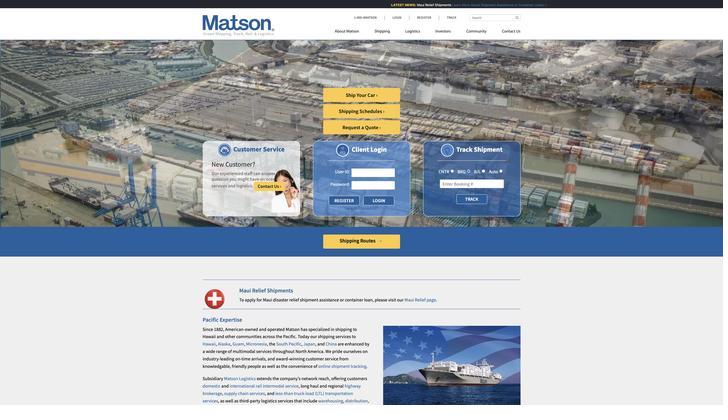 Task type: vqa. For each thing, say whether or not it's contained in the screenshot.
page
yes



Task type: describe. For each thing, give the bounding box(es) containing it.
1-800-4matson link
[[354, 15, 385, 20]]

0 vertical spatial shipments
[[430, 3, 446, 7]]

investors link
[[428, 27, 459, 37]]

since
[[203, 326, 213, 332]]

matson ship loaded with containers arriving honolulu with imposed american flag in the background. image
[[383, 326, 521, 405]]

highway
[[345, 383, 361, 389]]

the down the across
[[269, 341, 275, 347]]

staff
[[244, 171, 253, 176]]

range
[[216, 348, 227, 354]]

for
[[257, 297, 262, 303]]

micronesia link
[[246, 341, 267, 347]]

new
[[212, 160, 224, 168]]

services down rail
[[250, 390, 265, 396]]

shipping routes
[[340, 237, 376, 244]]

question
[[212, 176, 229, 182]]

any
[[276, 171, 283, 176]]

› inside 'shipping schedules ›' link
[[383, 108, 385, 114]]

our inside since 1882, american-owned and operated matson has specialized in shipping to hawaii and other communities across the pacific. today our shipping services to hawaii , alaska , guam , micronesia , the south pacific , japan , and china
[[310, 334, 317, 340]]

relief
[[289, 297, 299, 303]]

ocean
[[266, 176, 278, 182]]

to
[[239, 297, 244, 303]]

shipping schedules › link
[[323, 104, 400, 118]]

throughout
[[273, 348, 295, 354]]

and inside industry leading expertise, resources and reliability
[[318, 58, 349, 81]]

resources
[[236, 58, 315, 81]]

other
[[225, 334, 235, 340]]

guam
[[233, 341, 244, 347]]

0 horizontal spatial login
[[371, 145, 387, 154]]

as down arrivals,
[[262, 363, 266, 369]]

domestic
[[203, 383, 220, 389]]

multimodal
[[233, 348, 255, 354]]

track for track shipment
[[456, 145, 473, 154]]

the down operated
[[276, 334, 282, 340]]

pacific inside since 1882, american-owned and operated matson has specialized in shipping to hawaii and other communities across the pacific. today our shipping services to hawaii , alaska , guam , micronesia , the south pacific , japan , and china
[[289, 341, 301, 347]]

on-
[[235, 356, 242, 362]]

service
[[263, 145, 285, 153]]

has
[[301, 326, 308, 332]]

0 vertical spatial shipment
[[476, 3, 491, 7]]

service inside subsidiary matson logistics extends the company's network reach, offering customers domestic and international rail intermodal service , long haul and regional
[[285, 383, 299, 389]]

1 vertical spatial shipping
[[318, 334, 335, 340]]

Enter Booking # text field
[[440, 180, 504, 188]]

a inside are enhanced by a wide range of multimodal services throughout north america. we pride ourselves on industry-leading on-time arrivals, and award-winning customer service from knowledgable, friendly people as well as the convenience of
[[203, 348, 205, 354]]

about inside top menu navigation
[[335, 29, 346, 34]]

1 horizontal spatial shipping
[[335, 326, 352, 332]]

warehousing
[[318, 398, 343, 404]]

operated
[[267, 326, 285, 332]]

chain
[[238, 390, 249, 396]]

leading inside are enhanced by a wide range of multimodal services throughout north america. we pride ourselves on industry-leading on-time arrivals, and award-winning customer service from knowledgable, friendly people as well as the convenience of
[[220, 356, 234, 362]]

search image
[[516, 16, 519, 19]]

than-
[[284, 390, 294, 396]]

online shipment tracking .
[[318, 363, 368, 369]]

shipping routes link
[[323, 235, 400, 249]]

1 horizontal spatial .
[[436, 297, 437, 303]]

enhanced
[[345, 341, 364, 347]]

investors
[[436, 29, 451, 34]]

services inside less-than-truck-load (ltl) transportation services
[[203, 398, 218, 404]]

china
[[326, 341, 337, 347]]

, inside subsidiary matson logistics extends the company's network reach, offering customers domestic and international rail intermodal service , long haul and regional
[[299, 383, 300, 389]]

industry leading expertise, resources and reliability
[[236, 41, 455, 81]]

ship your car ›
[[346, 92, 378, 98]]

load
[[306, 390, 314, 396]]

pacific expertise
[[203, 316, 242, 323]]

are
[[338, 341, 344, 347]]

matson for about
[[346, 29, 359, 34]]

user
[[335, 169, 344, 175]]

customer
[[306, 356, 324, 362]]

intermodal
[[263, 383, 284, 389]]

online
[[318, 363, 331, 369]]

japan
[[303, 341, 315, 347]]

image of smiling customer service agent ready to help. image
[[271, 169, 300, 212]]

contact us
[[502, 29, 521, 34]]

customer
[[233, 145, 262, 153]]

Auto radio
[[499, 169, 503, 173]]

1 hawaii from the top
[[203, 334, 216, 340]]

since 1882, american-owned and operated matson has specialized in shipping to hawaii and other communities across the pacific. today our shipping services to hawaii , alaska , guam , micronesia , the south pacific , japan , and china
[[203, 326, 357, 347]]

matson inside since 1882, american-owned and operated matson has specialized in shipping to hawaii and other communities across the pacific. today our shipping services to hawaii , alaska , guam , micronesia , the south pacific , japan , and china
[[286, 326, 300, 332]]

shipping for shipping schedules ›
[[339, 108, 359, 114]]

0 vertical spatial relief
[[420, 3, 429, 7]]

by
[[365, 341, 370, 347]]

to apply for maui disaster relief shipment assistance or container loan, please visit our maui relief page .
[[239, 297, 437, 303]]

1 vertical spatial shipment
[[474, 145, 503, 154]]

request
[[343, 124, 360, 130]]

request a quote ›
[[343, 124, 381, 130]]

japan link
[[303, 341, 315, 347]]

pride
[[332, 348, 342, 354]]

track link
[[439, 15, 456, 20]]

on inside are enhanced by a wide range of multimodal services throughout north america. we pride ourselves on industry-leading on-time arrivals, and award-winning customer service from knowledgable, friendly people as well as the convenience of
[[363, 348, 368, 354]]

1 vertical spatial shipments
[[267, 287, 293, 294]]

long
[[301, 383, 309, 389]]

contact for contact us ›
[[258, 183, 273, 189]]

password?
[[358, 205, 379, 211]]

shipping for shipping routes
[[340, 237, 359, 244]]

wide
[[206, 348, 215, 354]]

1 horizontal spatial register
[[417, 15, 431, 20]]

customer?
[[225, 160, 255, 168]]

loans
[[529, 3, 539, 7]]

highway brokerage link
[[203, 383, 361, 396]]

please
[[375, 297, 387, 303]]

on inside our experienced staff can answer any question you might have on ocean services and logistics.
[[260, 176, 265, 182]]

password:
[[330, 181, 350, 187]]

expertise,
[[373, 41, 455, 64]]

, supply chain services , and
[[222, 390, 275, 396]]

as left third- in the left of the page
[[234, 398, 238, 404]]

1 vertical spatial shipment
[[331, 363, 350, 369]]

container
[[513, 3, 528, 7]]

award-
[[276, 356, 289, 362]]

maui right news:
[[412, 3, 419, 7]]

container
[[345, 297, 363, 303]]

blue matson logo with ocean, shipping, truck, rail and logistics written beneath it. image
[[203, 15, 274, 36]]

well inside are enhanced by a wide range of multimodal services throughout north america. we pride ourselves on industry-leading on-time arrivals, and award-winning customer service from knowledgable, friendly people as well as the convenience of
[[267, 363, 275, 369]]

red circle with white cross in the middle image
[[203, 287, 226, 311]]

0 vertical spatial to
[[353, 326, 357, 332]]

less-than-truck-load (ltl) transportation services link
[[203, 390, 353, 404]]

transportation
[[325, 390, 353, 396]]

b/l
[[474, 169, 481, 175]]

page
[[427, 297, 436, 303]]

community
[[466, 29, 487, 34]]

expertise
[[220, 316, 242, 323]]

maui up 'to'
[[239, 287, 251, 294]]

from
[[339, 356, 349, 362]]

learn more about shipment assistance or container loans > link
[[447, 3, 542, 7]]

(ltl)
[[315, 390, 324, 396]]

our
[[212, 171, 219, 176]]

0 vertical spatial our
[[397, 297, 404, 303]]

logistics inside top menu navigation
[[405, 29, 420, 34]]

micronesia
[[246, 341, 267, 347]]

1 vertical spatial well
[[225, 398, 233, 404]]

1 horizontal spatial about
[[466, 3, 475, 7]]

0 horizontal spatial pacific
[[203, 316, 219, 323]]

1 vertical spatial to
[[352, 334, 356, 340]]



Task type: locate. For each thing, give the bounding box(es) containing it.
relief up for
[[252, 287, 266, 294]]

the inside subsidiary matson logistics extends the company's network reach, offering customers domestic and international rail intermodal service , long haul and regional
[[273, 376, 279, 382]]

services down brokerage
[[203, 398, 218, 404]]

forgot password? link
[[345, 205, 379, 211]]

contact for contact us
[[502, 29, 515, 34]]

south
[[276, 341, 288, 347]]

relief right news:
[[420, 3, 429, 7]]

shipments up disaster at left
[[267, 287, 293, 294]]

community link
[[459, 27, 494, 37]]

matson up international
[[224, 376, 238, 382]]

on right have
[[260, 176, 265, 182]]

services up are
[[336, 334, 351, 340]]

us inside top menu navigation
[[516, 29, 521, 34]]

the down award-
[[281, 363, 288, 369]]

loan,
[[364, 297, 374, 303]]

international rail intermodal service link
[[230, 383, 299, 389]]

your
[[357, 92, 367, 98]]

0 horizontal spatial well
[[225, 398, 233, 404]]

1 horizontal spatial logistics
[[405, 29, 420, 34]]

1 horizontal spatial our
[[397, 297, 404, 303]]

car
[[368, 92, 375, 98]]

0 horizontal spatial .
[[366, 363, 368, 369]]

shipment left assistance
[[476, 3, 491, 7]]

0 vertical spatial .
[[436, 297, 437, 303]]

owned
[[245, 326, 258, 332]]

› inside ship your car › link
[[376, 92, 378, 98]]

service down we
[[325, 356, 338, 362]]

relief
[[420, 3, 429, 7], [252, 287, 266, 294], [415, 297, 426, 303]]

logistics inside subsidiary matson logistics extends the company's network reach, offering customers domestic and international rail intermodal service , long haul and regional
[[239, 376, 256, 382]]

None button
[[364, 196, 394, 205]]

1 horizontal spatial or
[[509, 3, 512, 7]]

of down customer
[[314, 363, 317, 369]]

1 vertical spatial register
[[334, 198, 354, 204]]

1 horizontal spatial a
[[361, 124, 364, 130]]

as
[[262, 363, 266, 369], [276, 363, 280, 369], [220, 398, 224, 404], [234, 398, 238, 404]]

shipping down 4matson
[[375, 29, 390, 34]]

1 vertical spatial shipping
[[339, 108, 359, 114]]

4matson
[[363, 15, 377, 20]]

service inside are enhanced by a wide range of multimodal services throughout north america. we pride ourselves on industry-leading on-time arrivals, and award-winning customer service from knowledgable, friendly people as well as the convenience of
[[325, 356, 338, 362]]

new customer?
[[212, 160, 255, 168]]

1 horizontal spatial contact
[[502, 29, 515, 34]]

supply chain services link
[[224, 390, 265, 396]]

1 horizontal spatial login
[[392, 15, 402, 20]]

0 horizontal spatial or
[[340, 297, 344, 303]]

to
[[353, 326, 357, 332], [352, 334, 356, 340]]

maui
[[412, 3, 419, 7], [239, 287, 251, 294], [263, 297, 272, 303], [405, 297, 414, 303]]

Password: password field
[[351, 181, 395, 190]]

1 horizontal spatial pacific
[[289, 341, 301, 347]]

our experienced staff can answer any question you might have on ocean services and logistics.
[[212, 171, 283, 189]]

0 vertical spatial on
[[260, 176, 265, 182]]

friendly
[[232, 363, 247, 369]]

0 vertical spatial shipment
[[300, 297, 318, 303]]

1 vertical spatial service
[[285, 383, 299, 389]]

1 vertical spatial login
[[371, 145, 387, 154]]

1 vertical spatial logistics
[[239, 376, 256, 382]]

0 vertical spatial a
[[361, 124, 364, 130]]

us down the ocean
[[274, 183, 279, 189]]

logistics up expertise,
[[405, 29, 420, 34]]

alaska link
[[218, 341, 230, 347]]

contact inside top menu navigation
[[502, 29, 515, 34]]

0 horizontal spatial shipment
[[300, 297, 318, 303]]

matson inside subsidiary matson logistics extends the company's network reach, offering customers domestic and international rail intermodal service , long haul and regional
[[224, 376, 238, 382]]

track down learn
[[447, 15, 456, 20]]

services inside since 1882, american-owned and operated matson has specialized in shipping to hawaii and other communities across the pacific. today our shipping services to hawaii , alaska , guam , micronesia , the south pacific , japan , and china
[[336, 334, 351, 340]]

2 hawaii from the top
[[203, 341, 216, 347]]

0 horizontal spatial shipments
[[267, 287, 293, 294]]

› right car
[[376, 92, 378, 98]]

on down by
[[363, 348, 368, 354]]

› inside request a quote › link
[[379, 124, 381, 130]]

pacific up since
[[203, 316, 219, 323]]

company's
[[280, 376, 301, 382]]

0 vertical spatial well
[[267, 363, 275, 369]]

0 vertical spatial leading
[[309, 41, 369, 64]]

hawaii up wide
[[203, 341, 216, 347]]

shipping left routes
[[340, 237, 359, 244]]

0 horizontal spatial a
[[203, 348, 205, 354]]

cntr
[[439, 169, 449, 175]]

0 vertical spatial pacific
[[203, 316, 219, 323]]

› inside contact us › link
[[280, 183, 281, 189]]

contact us link
[[494, 27, 521, 37]]

can
[[253, 171, 260, 176]]

1 vertical spatial track
[[456, 145, 473, 154]]

leading down range
[[220, 356, 234, 362]]

shipping inside 'link'
[[340, 237, 359, 244]]

maui right for
[[263, 297, 272, 303]]

>
[[540, 3, 542, 7]]

logistics up international
[[239, 376, 256, 382]]

of
[[228, 348, 232, 354], [314, 363, 317, 369]]

relief left page
[[415, 297, 426, 303]]

1 vertical spatial leading
[[220, 356, 234, 362]]

track down enter booking # text field
[[465, 196, 478, 202]]

services
[[336, 334, 351, 340], [256, 348, 272, 354], [250, 390, 265, 396], [203, 398, 218, 404], [278, 398, 293, 404]]

us down search "image"
[[516, 29, 521, 34]]

leading
[[309, 41, 369, 64], [220, 356, 234, 362]]

maui right 'visit'
[[405, 297, 414, 303]]

or
[[509, 3, 512, 7], [340, 297, 344, 303]]

leading down about matson
[[309, 41, 369, 64]]

we
[[325, 348, 331, 354]]

shipment down from
[[331, 363, 350, 369]]

1 vertical spatial contact
[[258, 183, 273, 189]]

shipping right in
[[335, 326, 352, 332]]

0 vertical spatial or
[[509, 3, 512, 7]]

pacific down pacific.
[[289, 341, 301, 347]]

0 vertical spatial shipping
[[375, 29, 390, 34]]

shipment
[[476, 3, 491, 7], [474, 145, 503, 154]]

0 vertical spatial contact
[[502, 29, 515, 34]]

1 horizontal spatial register link
[[409, 15, 439, 20]]

register up top menu navigation
[[417, 15, 431, 20]]

apply
[[245, 297, 256, 303]]

0 vertical spatial track
[[447, 15, 456, 20]]

maui relief shipments
[[239, 287, 293, 294]]

shipping down ship
[[339, 108, 359, 114]]

None search field
[[469, 14, 521, 21]]

us for contact us ›
[[274, 183, 279, 189]]

login down latest
[[392, 15, 402, 20]]

1 horizontal spatial service
[[325, 356, 338, 362]]

0 vertical spatial register
[[417, 15, 431, 20]]

1 horizontal spatial well
[[267, 363, 275, 369]]

ship your car › link
[[323, 88, 400, 102]]

1 vertical spatial matson
[[286, 326, 300, 332]]

about matson
[[335, 29, 359, 34]]

1 vertical spatial on
[[363, 348, 368, 354]]

Search search field
[[469, 14, 521, 21]]

or left container on the right
[[509, 3, 512, 7]]

1-800-4matson
[[354, 15, 377, 20]]

our up japan
[[310, 334, 317, 340]]

service down the company's
[[285, 383, 299, 389]]

shipments left learn
[[430, 3, 446, 7]]

as down award-
[[276, 363, 280, 369]]

register link up top menu navigation
[[409, 15, 439, 20]]

pacific
[[203, 316, 219, 323], [289, 341, 301, 347]]

2 vertical spatial track
[[465, 196, 478, 202]]

› down the any
[[280, 183, 281, 189]]

0 vertical spatial login
[[392, 15, 402, 20]]

are enhanced by a wide range of multimodal services throughout north america. we pride ourselves on industry-leading on-time arrivals, and award-winning customer service from knowledgable, friendly people as well as the convenience of
[[203, 341, 370, 369]]

0 vertical spatial of
[[228, 348, 232, 354]]

shipping up china link
[[318, 334, 335, 340]]

contact down search search field
[[502, 29, 515, 34]]

0 vertical spatial service
[[325, 356, 338, 362]]

0 horizontal spatial register
[[334, 198, 354, 204]]

subsidiary
[[203, 376, 223, 382]]

2 vertical spatial matson
[[224, 376, 238, 382]]

network
[[302, 376, 318, 382]]

1 vertical spatial pacific
[[289, 341, 301, 347]]

1 vertical spatial about
[[335, 29, 346, 34]]

0 vertical spatial logistics
[[405, 29, 420, 34]]

winning
[[289, 356, 305, 362]]

login
[[392, 15, 402, 20], [371, 145, 387, 154]]

1 vertical spatial .
[[366, 363, 368, 369]]

0 horizontal spatial leading
[[220, 356, 234, 362]]

news:
[[400, 3, 411, 7]]

1 vertical spatial a
[[203, 348, 205, 354]]

1 horizontal spatial on
[[363, 348, 368, 354]]

login right client
[[371, 145, 387, 154]]

online shipment tracking link
[[318, 363, 366, 369]]

matson inside about matson link
[[346, 29, 359, 34]]

logistics
[[261, 398, 277, 404]]

communities
[[236, 334, 262, 340]]

us for contact us
[[516, 29, 521, 34]]

0 vertical spatial about
[[466, 3, 475, 7]]

0 horizontal spatial service
[[285, 383, 299, 389]]

customer service
[[233, 145, 285, 153]]

0 horizontal spatial us
[[274, 183, 279, 189]]

shipping inside top menu navigation
[[375, 29, 390, 34]]

and inside are enhanced by a wide range of multimodal services throughout north america. we pride ourselves on industry-leading on-time arrivals, and award-winning customer service from knowledgable, friendly people as well as the convenience of
[[268, 356, 275, 362]]

well up "extends"
[[267, 363, 275, 369]]

800-
[[357, 15, 363, 20]]

1 horizontal spatial of
[[314, 363, 317, 369]]

shipment right relief
[[300, 297, 318, 303]]

services down 'than-'
[[278, 398, 293, 404]]

1 vertical spatial relief
[[252, 287, 266, 294]]

request a quote › link
[[323, 120, 400, 134]]

shipping
[[375, 29, 390, 34], [339, 108, 359, 114], [340, 237, 359, 244]]

1 horizontal spatial shipment
[[331, 363, 350, 369]]

0 vertical spatial hawaii
[[203, 334, 216, 340]]

› right quote
[[379, 124, 381, 130]]

ourselves
[[343, 348, 362, 354]]

0 horizontal spatial on
[[260, 176, 265, 182]]

contact down the ocean
[[258, 183, 273, 189]]

track up bkg radio at the right top of the page
[[456, 145, 473, 154]]

on
[[260, 176, 265, 182], [363, 348, 368, 354]]

bkg
[[458, 169, 466, 175]]

1 vertical spatial us
[[274, 183, 279, 189]]

our right 'visit'
[[397, 297, 404, 303]]

well down supply
[[225, 398, 233, 404]]

register link
[[409, 15, 439, 20], [329, 196, 360, 205]]

services up arrivals,
[[256, 348, 272, 354]]

leading inside industry leading expertise, resources and reliability
[[309, 41, 369, 64]]

logistics.
[[236, 183, 253, 189]]

track for "track" link
[[447, 15, 456, 20]]

0 horizontal spatial shipping
[[318, 334, 335, 340]]

the up the intermodal
[[273, 376, 279, 382]]

1 vertical spatial or
[[340, 297, 344, 303]]

offering
[[331, 376, 346, 382]]

hawaii
[[203, 334, 216, 340], [203, 341, 216, 347]]

register up forgot
[[334, 198, 354, 204]]

matson up pacific.
[[286, 326, 300, 332]]

1 vertical spatial register link
[[329, 196, 360, 205]]

shipping schedules ›
[[339, 108, 385, 114]]

0 vertical spatial shipping
[[335, 326, 352, 332]]

alaska
[[218, 341, 230, 347]]

0 vertical spatial matson
[[346, 29, 359, 34]]

BKG radio
[[467, 169, 470, 173]]

warehousing link
[[318, 398, 343, 404]]

a left quote
[[361, 124, 364, 130]]

, as well as third-party logistics services that include warehousing , distribution ,
[[218, 398, 369, 404]]

have
[[250, 176, 259, 182]]

latest
[[386, 3, 399, 7]]

0 horizontal spatial logistics
[[239, 376, 256, 382]]

service
[[325, 356, 338, 362], [285, 383, 299, 389]]

User ID: text field
[[351, 168, 395, 177]]

0 horizontal spatial of
[[228, 348, 232, 354]]

register link down password:
[[329, 196, 360, 205]]

0 horizontal spatial our
[[310, 334, 317, 340]]

B/L radio
[[482, 169, 485, 173]]

ship
[[346, 92, 356, 98]]

and
[[318, 58, 349, 81], [259, 326, 266, 332], [217, 334, 224, 340], [317, 341, 325, 347], [268, 356, 275, 362], [221, 383, 229, 389], [320, 383, 327, 389], [267, 390, 274, 396]]

0 vertical spatial register link
[[409, 15, 439, 20]]

1 horizontal spatial shipments
[[430, 3, 446, 7]]

the inside are enhanced by a wide range of multimodal services throughout north america. we pride ourselves on industry-leading on-time arrivals, and award-winning customer service from knowledgable, friendly people as well as the convenience of
[[281, 363, 288, 369]]

1 horizontal spatial matson
[[286, 326, 300, 332]]

track inside button
[[465, 196, 478, 202]]

hawaii up hawaii link
[[203, 334, 216, 340]]

forgot password?
[[345, 205, 379, 211]]

2 vertical spatial relief
[[415, 297, 426, 303]]

1 horizontal spatial us
[[516, 29, 521, 34]]

arrivals,
[[251, 356, 267, 362]]

2 vertical spatial shipping
[[340, 237, 359, 244]]

shipping for shipping
[[375, 29, 390, 34]]

services inside are enhanced by a wide range of multimodal services throughout north america. we pride ourselves on industry-leading on-time arrivals, and award-winning customer service from knowledgable, friendly people as well as the convenience of
[[256, 348, 272, 354]]

track for track button
[[465, 196, 478, 202]]

shipment up "b/l" radio
[[474, 145, 503, 154]]

track button
[[456, 194, 487, 204]]

1 vertical spatial our
[[310, 334, 317, 340]]

schedules
[[360, 108, 382, 114]]

a left wide
[[203, 348, 205, 354]]

0 horizontal spatial contact
[[258, 183, 273, 189]]

visit
[[388, 297, 396, 303]]

well
[[267, 363, 275, 369], [225, 398, 233, 404]]

routes
[[360, 237, 376, 244]]

2 horizontal spatial matson
[[346, 29, 359, 34]]

top menu navigation
[[335, 27, 521, 37]]

› right schedules
[[383, 108, 385, 114]]

1 horizontal spatial leading
[[309, 41, 369, 64]]

0 horizontal spatial matson
[[224, 376, 238, 382]]

matson
[[346, 29, 359, 34], [286, 326, 300, 332], [224, 376, 238, 382]]

0 horizontal spatial register link
[[329, 196, 360, 205]]

1 vertical spatial of
[[314, 363, 317, 369]]

1882,
[[214, 326, 224, 332]]

id:
[[345, 169, 350, 175]]

CNTR radio
[[451, 169, 454, 173]]

or left container
[[340, 297, 344, 303]]

distribution
[[345, 398, 368, 404]]

client
[[352, 145, 369, 154]]

more
[[457, 3, 465, 7]]

matson for subsidiary
[[224, 376, 238, 382]]

0 vertical spatial us
[[516, 29, 521, 34]]

matson down 1-
[[346, 29, 359, 34]]

0 horizontal spatial about
[[335, 29, 346, 34]]

as down supply
[[220, 398, 224, 404]]

across
[[263, 334, 275, 340]]

of right range
[[228, 348, 232, 354]]



